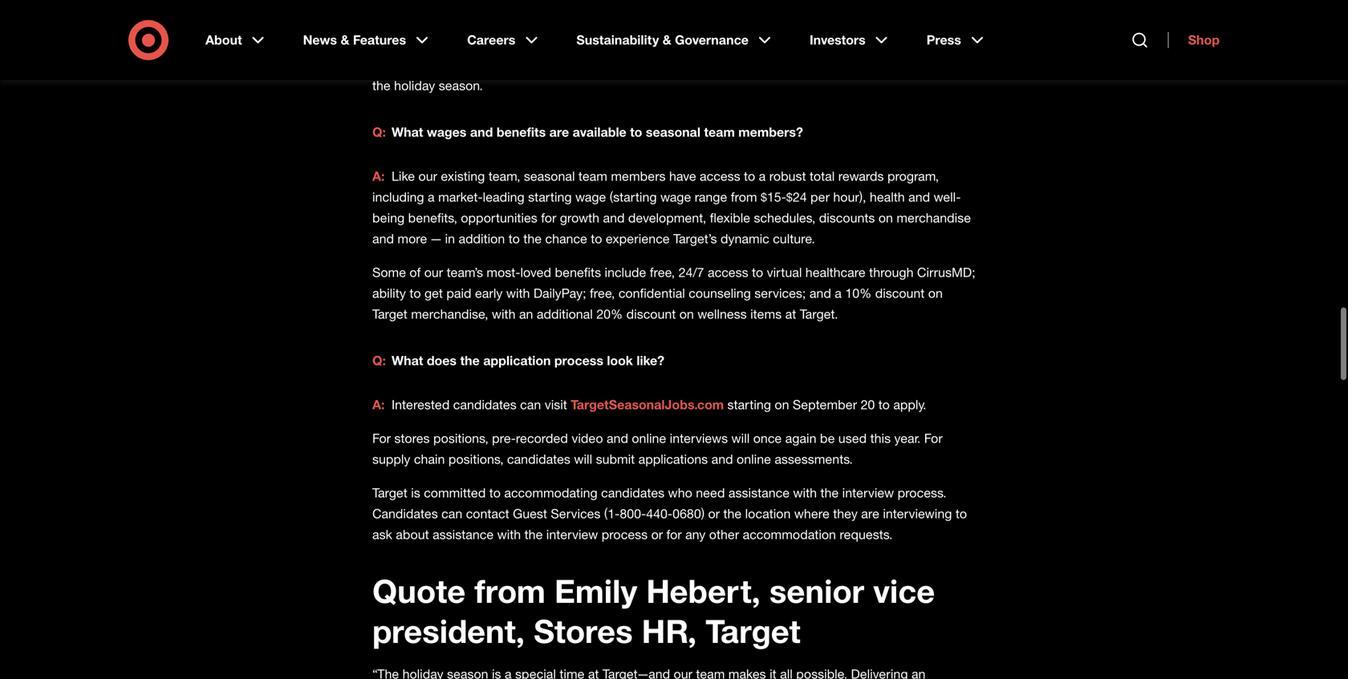 Task type: describe. For each thing, give the bounding box(es) containing it.
the inside like our existing team, seasonal team members have access to a robust total rewards program, including a market-leading starting wage (starting wage range from $15-$24 per hour), health and well- being benefits, opportunities for growth and development, flexible schedules, discounts on merchandise and more — in addition to the chance to experience target's dynamic culture.
[[523, 231, 542, 247]]

services;
[[755, 286, 806, 301]]

1 horizontal spatial can
[[520, 397, 541, 413]]

growth
[[560, 210, 600, 226]]

loved
[[520, 265, 551, 280]]

requests.
[[840, 527, 893, 543]]

(1-
[[604, 506, 620, 522]]

0 vertical spatial candidates
[[453, 397, 517, 413]]

sustainability
[[576, 32, 659, 48]]

the down guest
[[525, 527, 543, 543]]

opportunities
[[461, 210, 538, 226]]

0 horizontal spatial a
[[428, 189, 435, 205]]

news & features
[[303, 32, 406, 48]]

opportunity
[[573, 57, 640, 73]]

and inside some of our team's most-loved benefits include free, 24/7 access to virtual healthcare through cirrusmd; ability to get paid early with dailypay; free, confidential counseling services; and a 10% discount on target merchandise, with an additional 20% discount on wellness items at target.
[[810, 286, 831, 301]]

any
[[685, 527, 706, 543]]

team inside like our existing team, seasonal team members have access to a robust total rewards program, including a market-leading starting wage (starting wage range from $15-$24 per hour), health and well- being benefits, opportunities for growth and development, flexible schedules, discounts on merchandise and more — in addition to the chance to experience target's dynamic culture.
[[579, 169, 607, 184]]

a: for interested candidates can visit
[[372, 397, 385, 413]]

visit
[[545, 397, 567, 413]]

hebert,
[[646, 572, 761, 611]]

q: for q: what does the application process look like?
[[372, 353, 386, 369]]

while
[[372, 36, 404, 52]]

0 vertical spatial assistance
[[729, 486, 790, 501]]

1 vertical spatial on
[[812, 57, 829, 73]]

dailypay;
[[534, 286, 586, 301]]

1 vertical spatial assistance
[[433, 527, 494, 543]]

what for what does the application process look like?
[[392, 353, 423, 369]]

culture.
[[773, 231, 815, 247]]

0 vertical spatial online
[[632, 431, 666, 447]]

0 horizontal spatial demand
[[564, 36, 612, 52]]

2 for from the left
[[924, 431, 943, 447]]

q: what wages and benefits are available to seasonal team members?
[[372, 124, 803, 140]]

and up submit
[[607, 431, 628, 447]]

our inside while we don't currently offer on demand positions in our supply chain facilities or for seasonal hires, those team members will have the opportunity to discuss transitioning to an on demand role following the holiday season.
[[685, 36, 704, 52]]

is
[[411, 486, 420, 501]]

1 vertical spatial interview
[[546, 527, 598, 543]]

0 vertical spatial are
[[549, 124, 569, 140]]

we
[[408, 36, 424, 52]]

the right does
[[460, 353, 480, 369]]

0 vertical spatial positions,
[[433, 431, 489, 447]]

additional
[[537, 307, 593, 322]]

1 vertical spatial starting
[[728, 397, 771, 413]]

to down facilities
[[779, 57, 791, 73]]

an inside while we don't currently offer on demand positions in our supply chain facilities or for seasonal hires, those team members will have the opportunity to discuss transitioning to an on demand role following the holiday season.
[[794, 57, 808, 73]]

or inside while we don't currently offer on demand positions in our supply chain facilities or for seasonal hires, those team members will have the opportunity to discuss transitioning to an on demand role following the holiday season.
[[834, 36, 846, 52]]

counseling
[[689, 286, 751, 301]]

the up they
[[821, 486, 839, 501]]

addition
[[459, 231, 505, 247]]

positions
[[616, 36, 668, 52]]

governance
[[675, 32, 749, 48]]

members inside while we don't currently offer on demand positions in our supply chain facilities or for seasonal hires, those team members will have the opportunity to discuss transitioning to an on demand role following the holiday season.
[[440, 57, 495, 73]]

application
[[483, 353, 551, 369]]

a: for like our existing team, seasonal team members have access to a robust total rewards program, including a market-leading starting wage (starting wage range from $15-$24 per hour), health and well- being benefits, opportunities for growth and development, flexible schedules, discounts on merchandise and more — in addition to the chance to experience target's dynamic culture.
[[372, 169, 385, 184]]

this
[[870, 431, 891, 447]]

virtual
[[767, 265, 802, 280]]

to right available
[[630, 124, 642, 140]]

to up contact
[[489, 486, 501, 501]]

paid
[[447, 286, 472, 301]]

team,
[[489, 169, 520, 184]]

an inside some of our team's most-loved benefits include free, 24/7 access to virtual healthcare through cirrusmd; ability to get paid early with dailypay; free, confidential counseling services; and a 10% discount on target merchandise, with an additional 20% discount on wellness items at target.
[[519, 307, 533, 322]]

access inside some of our team's most-loved benefits include free, 24/7 access to virtual healthcare through cirrusmd; ability to get paid early with dailypay; free, confidential counseling services; and a 10% discount on target merchandise, with an additional 20% discount on wellness items at target.
[[708, 265, 748, 280]]

800-
[[620, 506, 646, 522]]

location
[[745, 506, 791, 522]]

discounts
[[819, 210, 875, 226]]

to right 20 at the bottom
[[879, 397, 890, 413]]

10%
[[845, 286, 872, 301]]

season.
[[439, 78, 483, 93]]

experience
[[606, 231, 670, 247]]

20%
[[596, 307, 623, 322]]

with down most-
[[506, 286, 530, 301]]

targetseasonaljobs.com link
[[571, 397, 724, 413]]

merchandise
[[897, 210, 971, 226]]

september
[[793, 397, 857, 413]]

1 horizontal spatial or
[[708, 506, 720, 522]]

items
[[750, 307, 782, 322]]

interviewing
[[883, 506, 952, 522]]

benefits inside some of our team's most-loved benefits include free, 24/7 access to virtual healthcare through cirrusmd; ability to get paid early with dailypay; free, confidential counseling services; and a 10% discount on target merchandise, with an additional 20% discount on wellness items at target.
[[555, 265, 601, 280]]

1 horizontal spatial a
[[759, 169, 766, 184]]

(starting
[[610, 189, 657, 205]]

leading
[[483, 189, 525, 205]]

apply.
[[893, 397, 927, 413]]

for inside target is committed to accommodating candidates who need assistance with the interview process. candidates can contact guest services (1-800-440-0680) or the location where they are interviewing to ask about assistance with the interview process or for any other accommodation requests.
[[667, 527, 682, 543]]

process.
[[898, 486, 947, 501]]

target inside some of our team's most-loved benefits include free, 24/7 access to virtual healthcare through cirrusmd; ability to get paid early with dailypay; free, confidential counseling services; and a 10% discount on target merchandise, with an additional 20% discount on wellness items at target.
[[372, 307, 407, 322]]

on up once
[[775, 397, 789, 413]]

get
[[425, 286, 443, 301]]

target inside quote from emily hebert, senior vice president, stores hr, target
[[706, 612, 801, 651]]

program,
[[888, 169, 939, 184]]

applications
[[639, 452, 708, 467]]

wellness
[[698, 307, 747, 322]]

have inside while we don't currently offer on demand positions in our supply chain facilities or for seasonal hires, those team members will have the opportunity to discuss transitioning to an on demand role following the holiday season.
[[521, 57, 548, 73]]

holiday
[[394, 78, 435, 93]]

press
[[927, 32, 961, 48]]

target is committed to accommodating candidates who need assistance with the interview process. candidates can contact guest services (1-800-440-0680) or the location where they are interviewing to ask about assistance with the interview process or for any other accommodation requests.
[[372, 486, 967, 543]]

1 horizontal spatial demand
[[832, 57, 881, 73]]

on down cirrusmd;
[[928, 286, 943, 301]]

1 horizontal spatial interview
[[842, 486, 894, 501]]

1 wage from the left
[[575, 189, 606, 205]]

seasonal inside like our existing team, seasonal team members have access to a robust total rewards program, including a market-leading starting wage (starting wage range from $15-$24 per hour), health and well- being benefits, opportunities for growth and development, flexible schedules, discounts on merchandise and more — in addition to the chance to experience target's dynamic culture.
[[524, 169, 575, 184]]

committed
[[424, 486, 486, 501]]

range
[[695, 189, 727, 205]]

target inside target is committed to accommodating candidates who need assistance with the interview process. candidates can contact guest services (1-800-440-0680) or the location where they are interviewing to ask about assistance with the interview process or for any other accommodation requests.
[[372, 486, 407, 501]]

process inside target is committed to accommodating candidates who need assistance with the interview process. candidates can contact guest services (1-800-440-0680) or the location where they are interviewing to ask about assistance with the interview process or for any other accommodation requests.
[[602, 527, 648, 543]]

to down opportunities
[[509, 231, 520, 247]]

0 horizontal spatial or
[[651, 527, 663, 543]]

—
[[431, 231, 442, 247]]

with down early
[[492, 307, 516, 322]]

some of our team's most-loved benefits include free, 24/7 access to virtual healthcare through cirrusmd; ability to get paid early with dailypay; free, confidential counseling services; and a 10% discount on target merchandise, with an additional 20% discount on wellness items at target.
[[372, 265, 976, 322]]

used
[[838, 431, 867, 447]]

1 vertical spatial positions,
[[448, 452, 504, 467]]

market-
[[438, 189, 483, 205]]

q: what does the application process look like?
[[372, 353, 665, 369]]

they
[[833, 506, 858, 522]]

interviews
[[670, 431, 728, 447]]

need
[[696, 486, 725, 501]]

discuss
[[658, 57, 702, 73]]

q: for q: what wages and benefits are available to seasonal team members?
[[372, 124, 386, 140]]

hour),
[[833, 189, 866, 205]]

and down program,
[[909, 189, 930, 205]]

more
[[398, 231, 427, 247]]

those
[[372, 57, 404, 73]]

supply inside for stores positions, pre-recorded video and online interviews will once again be used this year. for supply chain positions, candidates will submit applications and online assessments.
[[372, 452, 410, 467]]

with up where
[[793, 486, 817, 501]]

& for governance
[[663, 32, 671, 48]]

candidates
[[372, 506, 438, 522]]

1 horizontal spatial seasonal
[[646, 124, 701, 140]]

include
[[605, 265, 646, 280]]

shop
[[1188, 32, 1220, 48]]

24/7
[[679, 265, 704, 280]]

target.
[[800, 307, 838, 322]]

to left get
[[410, 286, 421, 301]]

following
[[910, 57, 961, 73]]

1 horizontal spatial will
[[574, 452, 592, 467]]

1 vertical spatial discount
[[627, 307, 676, 322]]

early
[[475, 286, 503, 301]]

0 horizontal spatial on
[[543, 36, 560, 52]]

about
[[205, 32, 242, 48]]

to right "interviewing"
[[956, 506, 967, 522]]

guest
[[513, 506, 547, 522]]

2 horizontal spatial will
[[732, 431, 750, 447]]

1 vertical spatial online
[[737, 452, 771, 467]]

to down positions
[[643, 57, 655, 73]]

the up other
[[723, 506, 742, 522]]

our inside some of our team's most-loved benefits include free, 24/7 access to virtual healthcare through cirrusmd; ability to get paid early with dailypay; free, confidential counseling services; and a 10% discount on target merchandise, with an additional 20% discount on wellness items at target.
[[424, 265, 443, 280]]

and down interviews
[[712, 452, 733, 467]]

and down 'being'
[[372, 231, 394, 247]]

don't
[[428, 36, 456, 52]]

per
[[811, 189, 830, 205]]

senior
[[770, 572, 864, 611]]



Task type: locate. For each thing, give the bounding box(es) containing it.
0 vertical spatial or
[[834, 36, 846, 52]]

benefits,
[[408, 210, 457, 226]]

on
[[879, 210, 893, 226], [928, 286, 943, 301], [680, 307, 694, 322], [775, 397, 789, 413]]

access up range
[[700, 169, 740, 184]]

0 vertical spatial members
[[440, 57, 495, 73]]

supply inside while we don't currently offer on demand positions in our supply chain facilities or for seasonal hires, those team members will have the opportunity to discuss transitioning to an on demand role following the holiday season.
[[708, 36, 746, 52]]

sustainability & governance link
[[565, 19, 786, 61]]

schedules,
[[754, 210, 816, 226]]

0 horizontal spatial supply
[[372, 452, 410, 467]]

for
[[849, 36, 864, 52], [541, 210, 556, 226], [667, 527, 682, 543]]

discount down confidential
[[627, 307, 676, 322]]

0 horizontal spatial &
[[341, 32, 349, 48]]

look
[[607, 353, 633, 369]]

0 horizontal spatial starting
[[528, 189, 572, 205]]

what left does
[[392, 353, 423, 369]]

2 vertical spatial target
[[706, 612, 801, 651]]

are up requests.
[[861, 506, 879, 522]]

seasonal
[[868, 36, 919, 52], [646, 124, 701, 140], [524, 169, 575, 184]]

0 vertical spatial our
[[685, 36, 704, 52]]

members inside like our existing team, seasonal team members have access to a robust total rewards program, including a market-leading starting wage (starting wage range from $15-$24 per hour), health and well- being benefits, opportunities for growth and development, flexible schedules, discounts on merchandise and more — in addition to the chance to experience target's dynamic culture.
[[611, 169, 666, 184]]

1 vertical spatial members
[[611, 169, 666, 184]]

1 vertical spatial free,
[[590, 286, 615, 301]]

demand
[[564, 36, 612, 52], [832, 57, 881, 73]]

0 vertical spatial benefits
[[497, 124, 546, 140]]

1 vertical spatial our
[[419, 169, 437, 184]]

from up the president,
[[475, 572, 546, 611]]

the left opportunity
[[551, 57, 569, 73]]

or down 440-
[[651, 527, 663, 543]]

0 horizontal spatial for
[[541, 210, 556, 226]]

0 horizontal spatial team
[[408, 57, 437, 73]]

to down growth
[[591, 231, 602, 247]]

0 horizontal spatial from
[[475, 572, 546, 611]]

for right facilities
[[849, 36, 864, 52]]

for right year.
[[924, 431, 943, 447]]

a: left "like"
[[372, 169, 385, 184]]

2 vertical spatial will
[[574, 452, 592, 467]]

0 horizontal spatial will
[[499, 57, 517, 73]]

free, up confidential
[[650, 265, 675, 280]]

who
[[668, 486, 692, 501]]

2 wage from the left
[[660, 189, 691, 205]]

2 vertical spatial our
[[424, 265, 443, 280]]

and down '(starting'
[[603, 210, 625, 226]]

online
[[632, 431, 666, 447], [737, 452, 771, 467]]

$24
[[786, 189, 807, 205]]

will left once
[[732, 431, 750, 447]]

or down need at the right bottom
[[708, 506, 720, 522]]

1 vertical spatial a
[[428, 189, 435, 205]]

development,
[[628, 210, 706, 226]]

supply
[[708, 36, 746, 52], [372, 452, 410, 467]]

$15-
[[761, 189, 786, 205]]

a left 10%
[[835, 286, 842, 301]]

can inside target is committed to accommodating candidates who need assistance with the interview process. candidates can contact guest services (1-800-440-0680) or the location where they are interviewing to ask about assistance with the interview process or for any other accommodation requests.
[[442, 506, 462, 522]]

what left the 'wages'
[[392, 124, 423, 140]]

0 horizontal spatial can
[[442, 506, 462, 522]]

have up range
[[669, 169, 696, 184]]

in up discuss on the top of the page
[[672, 36, 682, 52]]

about
[[396, 527, 429, 543]]

seasonal down discuss on the top of the page
[[646, 124, 701, 140]]

at
[[785, 307, 796, 322]]

members up '(starting'
[[611, 169, 666, 184]]

2 horizontal spatial seasonal
[[868, 36, 919, 52]]

1 vertical spatial q:
[[372, 353, 386, 369]]

1 vertical spatial target
[[372, 486, 407, 501]]

our right the of
[[424, 265, 443, 280]]

2 horizontal spatial or
[[834, 36, 846, 52]]

services
[[551, 506, 601, 522]]

ability
[[372, 286, 406, 301]]

1 horizontal spatial for
[[924, 431, 943, 447]]

team inside while we don't currently offer on demand positions in our supply chain facilities or for seasonal hires, those team members will have the opportunity to discuss transitioning to an on demand role following the holiday season.
[[408, 57, 437, 73]]

0 vertical spatial q:
[[372, 124, 386, 140]]

0 vertical spatial starting
[[528, 189, 572, 205]]

0 horizontal spatial chain
[[414, 452, 445, 467]]

0 vertical spatial discount
[[875, 286, 925, 301]]

will down offer
[[499, 57, 517, 73]]

1 horizontal spatial benefits
[[555, 265, 601, 280]]

0 horizontal spatial have
[[521, 57, 548, 73]]

interview up they
[[842, 486, 894, 501]]

candidates up 800-
[[601, 486, 665, 501]]

2 vertical spatial seasonal
[[524, 169, 575, 184]]

a inside some of our team's most-loved benefits include free, 24/7 access to virtual healthcare through cirrusmd; ability to get paid early with dailypay; free, confidential counseling services; and a 10% discount on target merchandise, with an additional 20% discount on wellness items at target.
[[835, 286, 842, 301]]

contact
[[466, 506, 509, 522]]

1 horizontal spatial an
[[794, 57, 808, 73]]

1 vertical spatial candidates
[[507, 452, 571, 467]]

candidates inside for stores positions, pre-recorded video and online interviews will once again be used this year. for supply chain positions, candidates will submit applications and online assessments.
[[507, 452, 571, 467]]

recorded
[[516, 431, 568, 447]]

the
[[551, 57, 569, 73], [372, 78, 391, 93], [523, 231, 542, 247], [460, 353, 480, 369], [821, 486, 839, 501], [723, 506, 742, 522], [525, 527, 543, 543]]

chain inside for stores positions, pre-recorded video and online interviews will once again be used this year. for supply chain positions, candidates will submit applications and online assessments.
[[414, 452, 445, 467]]

while we don't currently offer on demand positions in our supply chain facilities or for seasonal hires, those team members will have the opportunity to discuss transitioning to an on demand role following the holiday season.
[[372, 36, 961, 93]]

wage up development,
[[660, 189, 691, 205]]

with
[[506, 286, 530, 301], [492, 307, 516, 322], [793, 486, 817, 501], [497, 527, 521, 543]]

being
[[372, 210, 405, 226]]

candidates inside target is committed to accommodating candidates who need assistance with the interview process. candidates can contact guest services (1-800-440-0680) or the location where they are interviewing to ask about assistance with the interview process or for any other accommodation requests.
[[601, 486, 665, 501]]

1 a: from the top
[[372, 169, 385, 184]]

are left available
[[549, 124, 569, 140]]

team left the members?
[[704, 124, 735, 140]]

0 vertical spatial can
[[520, 397, 541, 413]]

team's
[[447, 265, 483, 280]]

online up applications
[[632, 431, 666, 447]]

2 horizontal spatial team
[[704, 124, 735, 140]]

1 horizontal spatial &
[[663, 32, 671, 48]]

chain
[[749, 36, 780, 52], [414, 452, 445, 467]]

0 horizontal spatial in
[[445, 231, 455, 247]]

20
[[861, 397, 875, 413]]

2 a: from the top
[[372, 397, 385, 413]]

discount down through
[[875, 286, 925, 301]]

wage up growth
[[575, 189, 606, 205]]

1 q: from the top
[[372, 124, 386, 140]]

0 horizontal spatial for
[[372, 431, 391, 447]]

can
[[520, 397, 541, 413], [442, 506, 462, 522]]

chain down "stores"
[[414, 452, 445, 467]]

stores
[[394, 431, 430, 447]]

facilities
[[784, 36, 830, 52]]

1 horizontal spatial are
[[861, 506, 879, 522]]

1 horizontal spatial chain
[[749, 36, 780, 52]]

role
[[885, 57, 906, 73]]

cirrusmd;
[[917, 265, 976, 280]]

seasonal inside while we don't currently offer on demand positions in our supply chain facilities or for seasonal hires, those team members will have the opportunity to discuss transitioning to an on demand role following the holiday season.
[[868, 36, 919, 52]]

interested
[[392, 397, 450, 413]]

1 vertical spatial demand
[[832, 57, 881, 73]]

0 horizontal spatial free,
[[590, 286, 615, 301]]

have
[[521, 57, 548, 73], [669, 169, 696, 184]]

1 horizontal spatial on
[[812, 57, 829, 73]]

for up chance
[[541, 210, 556, 226]]

quote from emily hebert, senior vice president, stores hr, target
[[372, 572, 935, 651]]

0 horizontal spatial wage
[[575, 189, 606, 205]]

1 horizontal spatial discount
[[875, 286, 925, 301]]

1 what from the top
[[392, 124, 423, 140]]

stores
[[534, 612, 633, 651]]

for left "stores"
[[372, 431, 391, 447]]

process left look
[[554, 353, 603, 369]]

the down those
[[372, 78, 391, 93]]

demand up opportunity
[[564, 36, 612, 52]]

0 horizontal spatial an
[[519, 307, 533, 322]]

1 vertical spatial team
[[704, 124, 735, 140]]

pre-
[[492, 431, 516, 447]]

news & features link
[[292, 19, 443, 61]]

0 vertical spatial interview
[[842, 486, 894, 501]]

0 vertical spatial have
[[521, 57, 548, 73]]

0 vertical spatial an
[[794, 57, 808, 73]]

does
[[427, 353, 457, 369]]

news
[[303, 32, 337, 48]]

with down guest
[[497, 527, 521, 543]]

have inside like our existing team, seasonal team members have access to a robust total rewards program, including a market-leading starting wage (starting wage range from $15-$24 per hour), health and well- being benefits, opportunities for growth and development, flexible schedules, discounts on merchandise and more — in addition to the chance to experience target's dynamic culture.
[[669, 169, 696, 184]]

from inside quote from emily hebert, senior vice president, stores hr, target
[[475, 572, 546, 611]]

hr,
[[642, 612, 697, 651]]

for left 'any'
[[667, 527, 682, 543]]

positions, down pre-
[[448, 452, 504, 467]]

targetseasonaljobs.com
[[571, 397, 724, 413]]

0 horizontal spatial are
[[549, 124, 569, 140]]

target down ability
[[372, 307, 407, 322]]

of
[[410, 265, 421, 280]]

chain up transitioning
[[749, 36, 780, 52]]

and right the 'wages'
[[470, 124, 493, 140]]

0 vertical spatial from
[[731, 189, 757, 205]]

our right "like"
[[419, 169, 437, 184]]

supply down "stores"
[[372, 452, 410, 467]]

the left chance
[[523, 231, 542, 247]]

currently
[[460, 36, 510, 52]]

for inside like our existing team, seasonal team members have access to a robust total rewards program, including a market-leading starting wage (starting wage range from $15-$24 per hour), health and well- being benefits, opportunities for growth and development, flexible schedules, discounts on merchandise and more — in addition to the chance to experience target's dynamic culture.
[[541, 210, 556, 226]]

on left wellness
[[680, 307, 694, 322]]

& right news
[[341, 32, 349, 48]]

hires,
[[923, 36, 953, 52]]

for inside while we don't currently offer on demand positions in our supply chain facilities or for seasonal hires, those team members will have the opportunity to discuss transitioning to an on demand role following the holiday season.
[[849, 36, 864, 52]]

features
[[353, 32, 406, 48]]

1 for from the left
[[372, 431, 391, 447]]

& for features
[[341, 32, 349, 48]]

1 horizontal spatial for
[[667, 527, 682, 543]]

seasonal right team,
[[524, 169, 575, 184]]

target down hebert,
[[706, 612, 801, 651]]

0 vertical spatial free,
[[650, 265, 675, 280]]

to left virtual
[[752, 265, 763, 280]]

1 vertical spatial access
[[708, 265, 748, 280]]

on inside like our existing team, seasonal team members have access to a robust total rewards program, including a market-leading starting wage (starting wage range from $15-$24 per hour), health and well- being benefits, opportunities for growth and development, flexible schedules, discounts on merchandise and more — in addition to the chance to experience target's dynamic culture.
[[879, 210, 893, 226]]

dynamic
[[721, 231, 769, 247]]

robust
[[769, 169, 806, 184]]

0 vertical spatial what
[[392, 124, 423, 140]]

and up target.
[[810, 286, 831, 301]]

health
[[870, 189, 905, 205]]

other
[[709, 527, 739, 543]]

0 vertical spatial on
[[543, 36, 560, 52]]

in
[[672, 36, 682, 52], [445, 231, 455, 247]]

1 vertical spatial can
[[442, 506, 462, 522]]

can left visit
[[520, 397, 541, 413]]

target
[[372, 307, 407, 322], [372, 486, 407, 501], [706, 612, 801, 651]]

q: left does
[[372, 353, 386, 369]]

2 & from the left
[[663, 32, 671, 48]]

online down once
[[737, 452, 771, 467]]

starting
[[528, 189, 572, 205], [728, 397, 771, 413]]

from inside like our existing team, seasonal team members have access to a robust total rewards program, including a market-leading starting wage (starting wage range from $15-$24 per hour), health and well- being benefits, opportunities for growth and development, flexible schedules, discounts on merchandise and more — in addition to the chance to experience target's dynamic culture.
[[731, 189, 757, 205]]

target's
[[673, 231, 717, 247]]

1 horizontal spatial from
[[731, 189, 757, 205]]

1 vertical spatial seasonal
[[646, 124, 701, 140]]

1 vertical spatial supply
[[372, 452, 410, 467]]

0 vertical spatial for
[[849, 36, 864, 52]]

benefits up dailypay;
[[555, 265, 601, 280]]

will inside while we don't currently offer on demand positions in our supply chain facilities or for seasonal hires, those team members will have the opportunity to discuss transitioning to an on demand role following the holiday season.
[[499, 57, 517, 73]]

1 vertical spatial chain
[[414, 452, 445, 467]]

access up counseling
[[708, 265, 748, 280]]

are inside target is committed to accommodating candidates who need assistance with the interview process. candidates can contact guest services (1-800-440-0680) or the location where they are interviewing to ask about assistance with the interview process or for any other accommodation requests.
[[861, 506, 879, 522]]

1 vertical spatial a:
[[372, 397, 385, 413]]

members?
[[739, 124, 803, 140]]

1 horizontal spatial team
[[579, 169, 607, 184]]

available
[[573, 124, 627, 140]]

merchandise,
[[411, 307, 488, 322]]

our up discuss on the top of the page
[[685, 36, 704, 52]]

0 horizontal spatial members
[[440, 57, 495, 73]]

assistance down contact
[[433, 527, 494, 543]]

q: left the 'wages'
[[372, 124, 386, 140]]

team down 'we'
[[408, 57, 437, 73]]

benefits up team,
[[497, 124, 546, 140]]

2 vertical spatial candidates
[[601, 486, 665, 501]]

for
[[372, 431, 391, 447], [924, 431, 943, 447]]

in right —
[[445, 231, 455, 247]]

to left robust
[[744, 169, 755, 184]]

starting inside like our existing team, seasonal team members have access to a robust total rewards program, including a market-leading starting wage (starting wage range from $15-$24 per hour), health and well- being benefits, opportunities for growth and development, flexible schedules, discounts on merchandise and more — in addition to the chance to experience target's dynamic culture.
[[528, 189, 572, 205]]

members up season. on the left top
[[440, 57, 495, 73]]

quote
[[372, 572, 466, 611]]

accommodating
[[504, 486, 598, 501]]

1 horizontal spatial have
[[669, 169, 696, 184]]

process down 800-
[[602, 527, 648, 543]]

including
[[372, 189, 424, 205]]

access inside like our existing team, seasonal team members have access to a robust total rewards program, including a market-leading starting wage (starting wage range from $15-$24 per hour), health and well- being benefits, opportunities for growth and development, flexible schedules, discounts on merchandise and more — in addition to the chance to experience target's dynamic culture.
[[700, 169, 740, 184]]

in inside like our existing team, seasonal team members have access to a robust total rewards program, including a market-leading starting wage (starting wage range from $15-$24 per hour), health and well- being benefits, opportunities for growth and development, flexible schedules, discounts on merchandise and more — in addition to the chance to experience target's dynamic culture.
[[445, 231, 455, 247]]

what for what wages and benefits are available to seasonal team members?
[[392, 124, 423, 140]]

1 vertical spatial benefits
[[555, 265, 601, 280]]

emily
[[555, 572, 637, 611]]

0 horizontal spatial seasonal
[[524, 169, 575, 184]]

0 vertical spatial process
[[554, 353, 603, 369]]

a up $15- at the top of the page
[[759, 169, 766, 184]]

on down health
[[879, 210, 893, 226]]

2 q: from the top
[[372, 353, 386, 369]]

2 what from the top
[[392, 353, 423, 369]]

an left the additional
[[519, 307, 533, 322]]

through
[[869, 265, 914, 280]]

interview down services
[[546, 527, 598, 543]]

will down video
[[574, 452, 592, 467]]

2 horizontal spatial for
[[849, 36, 864, 52]]

0 vertical spatial demand
[[564, 36, 612, 52]]

1 vertical spatial from
[[475, 572, 546, 611]]

investors link
[[798, 19, 903, 61]]

1 horizontal spatial supply
[[708, 36, 746, 52]]

have down offer
[[521, 57, 548, 73]]

1 horizontal spatial free,
[[650, 265, 675, 280]]

careers link
[[456, 19, 552, 61]]

candidates down the recorded
[[507, 452, 571, 467]]

sustainability & governance
[[576, 32, 749, 48]]

demand down investors
[[832, 57, 881, 73]]

0 horizontal spatial discount
[[627, 307, 676, 322]]

1 vertical spatial are
[[861, 506, 879, 522]]

2 horizontal spatial a
[[835, 286, 842, 301]]

or right facilities
[[834, 36, 846, 52]]

2 vertical spatial team
[[579, 169, 607, 184]]

can down committed
[[442, 506, 462, 522]]

seasonal up role
[[868, 36, 919, 52]]

an
[[794, 57, 808, 73], [519, 307, 533, 322]]

existing
[[441, 169, 485, 184]]

for stores positions, pre-recorded video and online interviews will once again be used this year. for supply chain positions, candidates will submit applications and online assessments.
[[372, 431, 943, 467]]

once
[[753, 431, 782, 447]]

rewards
[[838, 169, 884, 184]]

0 horizontal spatial benefits
[[497, 124, 546, 140]]

members
[[440, 57, 495, 73], [611, 169, 666, 184]]

0 vertical spatial supply
[[708, 36, 746, 52]]

in inside while we don't currently offer on demand positions in our supply chain facilities or for seasonal hires, those team members will have the opportunity to discuss transitioning to an on demand role following the holiday season.
[[672, 36, 682, 52]]

1 & from the left
[[341, 32, 349, 48]]

our inside like our existing team, seasonal team members have access to a robust total rewards program, including a market-leading starting wage (starting wage range from $15-$24 per hour), health and well- being benefits, opportunities for growth and development, flexible schedules, discounts on merchandise and more — in addition to the chance to experience target's dynamic culture.
[[419, 169, 437, 184]]

on down facilities
[[812, 57, 829, 73]]

starting up once
[[728, 397, 771, 413]]

2 vertical spatial or
[[651, 527, 663, 543]]

assistance up location
[[729, 486, 790, 501]]

team
[[408, 57, 437, 73], [704, 124, 735, 140], [579, 169, 607, 184]]

chain inside while we don't currently offer on demand positions in our supply chain facilities or for seasonal hires, those team members will have the opportunity to discuss transitioning to an on demand role following the holiday season.
[[749, 36, 780, 52]]

some
[[372, 265, 406, 280]]

confidential
[[619, 286, 685, 301]]

from
[[731, 189, 757, 205], [475, 572, 546, 611]]

a up benefits,
[[428, 189, 435, 205]]

wages
[[427, 124, 467, 140]]

& up discuss on the top of the page
[[663, 32, 671, 48]]

positions, left pre-
[[433, 431, 489, 447]]

1 vertical spatial in
[[445, 231, 455, 247]]

2 vertical spatial for
[[667, 527, 682, 543]]

&
[[341, 32, 349, 48], [663, 32, 671, 48]]

most-
[[487, 265, 520, 280]]

candidates up pre-
[[453, 397, 517, 413]]

0 vertical spatial access
[[700, 169, 740, 184]]



Task type: vqa. For each thing, say whether or not it's contained in the screenshot.
top "to"
no



